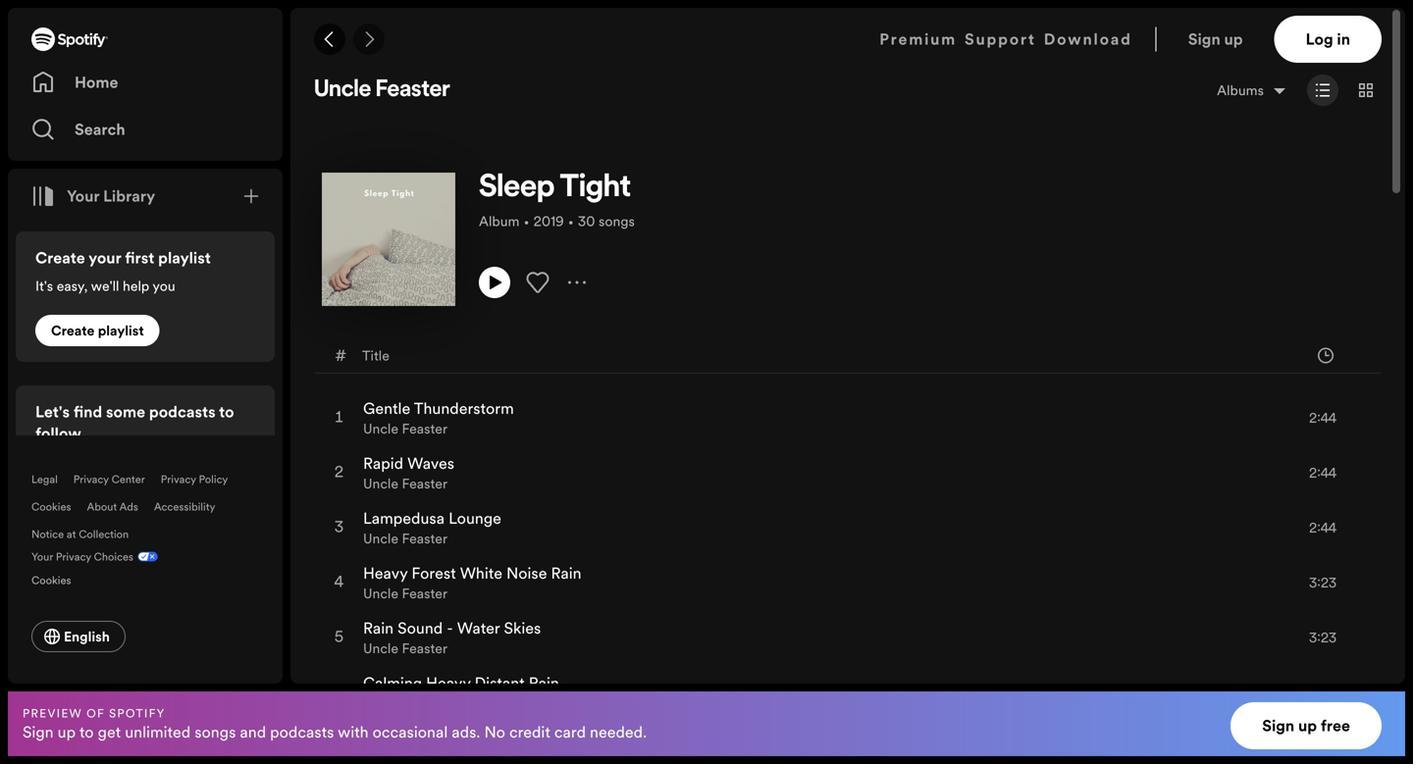 Task type: describe. For each thing, give the bounding box(es) containing it.
30 songs
[[578, 212, 635, 231]]

of
[[87, 706, 105, 722]]

center
[[111, 472, 145, 487]]

create your first playlist it's easy, we'll help you
[[35, 247, 211, 295]]

collection
[[79, 527, 129, 542]]

2:44 for lampedusa lounge
[[1309, 519, 1337, 537]]

preview of spotify sign up to get unlimited songs and podcasts with occasional ads. no credit card needed.
[[23, 706, 647, 743]]

uncle inside the heavy forest white noise rain uncle feaster
[[363, 585, 399, 603]]

up for sign up
[[1225, 28, 1243, 50]]

search
[[75, 119, 125, 140]]

3:23 for rain
[[1309, 574, 1337, 592]]

you
[[153, 277, 175, 295]]

uncle feaster link for rapid
[[363, 475, 448, 493]]

about
[[87, 500, 117, 514]]

sleep tight image
[[322, 173, 455, 306]]

english button
[[31, 621, 125, 653]]

legal link
[[31, 472, 58, 487]]

we'll
[[91, 277, 119, 295]]

rain sound - water skies link
[[363, 618, 541, 640]]

sleep tight grid
[[292, 338, 1405, 765]]

calming heavy distant rain link
[[363, 673, 559, 694]]

policy
[[199, 472, 228, 487]]

sleep tight link
[[479, 173, 631, 204]]

create for your
[[35, 247, 85, 269]]

1 cookies link from the top
[[31, 500, 71, 514]]

privacy center link
[[73, 472, 145, 487]]

podcasts inside preview of spotify sign up to get unlimited songs and podcasts with occasional ads. no credit card needed.
[[270, 722, 334, 743]]

playlist inside button
[[98, 321, 144, 340]]

free
[[1321, 716, 1351, 737]]

2019
[[534, 212, 564, 231]]

uncle feaster link for rain
[[363, 640, 448, 658]]

duration image
[[1318, 348, 1334, 364]]

tight
[[560, 173, 631, 204]]

your for your library
[[67, 186, 99, 207]]

3 3:23 from the top
[[1309, 684, 1337, 702]]

up inside preview of spotify sign up to get unlimited songs and podcasts with occasional ads. no credit card needed.
[[58, 722, 76, 743]]

at
[[67, 527, 76, 542]]

ads.
[[452, 722, 480, 743]]

with
[[338, 722, 369, 743]]

lampedusa
[[363, 508, 445, 530]]

privacy center
[[73, 472, 145, 487]]

easy,
[[57, 277, 88, 295]]

album
[[479, 212, 520, 231]]

create playlist
[[51, 321, 144, 340]]

home
[[75, 72, 118, 93]]

3:23 for skies
[[1309, 629, 1337, 647]]

feaster inside lampedusa lounge uncle feaster
[[402, 530, 448, 548]]

get
[[98, 722, 121, 743]]

sign up button
[[1181, 16, 1275, 63]]

rapid
[[363, 453, 404, 475]]

up for sign up free
[[1299, 716, 1317, 737]]

sign for sign up free
[[1262, 716, 1295, 737]]

accessibility
[[154, 500, 215, 514]]

log
[[1306, 28, 1334, 50]]

uncle down go back icon
[[314, 79, 371, 102]]

1 horizontal spatial songs
[[599, 212, 635, 231]]

in
[[1337, 28, 1351, 50]]

go back image
[[322, 31, 338, 47]]

notice
[[31, 527, 64, 542]]

download button
[[1044, 16, 1132, 63]]

2 cookies from the top
[[31, 573, 71, 588]]

privacy policy link
[[161, 472, 228, 487]]

legal
[[31, 472, 58, 487]]

uncle inside the rain sound - water skies uncle feaster
[[363, 640, 399, 658]]

search link
[[31, 110, 259, 149]]

uncle feaster link for gentle
[[363, 420, 448, 438]]

thunderstorm
[[414, 398, 514, 420]]

1 cookies from the top
[[31, 500, 71, 514]]

forest
[[412, 563, 456, 585]]

some
[[106, 401, 145, 423]]

download
[[1044, 28, 1132, 50]]

grid image
[[1359, 82, 1374, 98]]

waves
[[407, 453, 455, 475]]

privacy for privacy center
[[73, 472, 109, 487]]

let's
[[35, 401, 70, 423]]

home link
[[31, 63, 259, 102]]

uncle inside lampedusa lounge uncle feaster
[[363, 530, 399, 548]]

sign up free
[[1262, 716, 1351, 737]]

lounge
[[449, 508, 502, 530]]

notice at collection
[[31, 527, 129, 542]]

2 vertical spatial rain
[[529, 673, 559, 694]]

gentle
[[363, 398, 411, 420]]

sleep
[[479, 173, 555, 204]]

spotify image
[[31, 27, 108, 51]]

about ads link
[[87, 500, 138, 514]]

skies
[[504, 618, 541, 640]]

distant
[[475, 673, 525, 694]]

sound
[[398, 618, 443, 640]]

title
[[362, 347, 390, 365]]

log in
[[1306, 28, 1351, 50]]

support button
[[965, 16, 1036, 63]]

feaster down go forward icon
[[376, 79, 450, 102]]

to inside preview of spotify sign up to get unlimited songs and podcasts with occasional ads. no credit card needed.
[[79, 722, 94, 743]]

create playlist button
[[35, 315, 160, 347]]

2:44 for gentle thunderstorm
[[1309, 409, 1337, 427]]

heavy forest white noise rain link
[[363, 563, 582, 585]]

# column header
[[335, 339, 346, 373]]

your
[[88, 247, 121, 269]]

credit
[[509, 722, 551, 743]]

calming
[[363, 673, 422, 694]]

-
[[447, 618, 453, 640]]

sleep tight
[[479, 173, 631, 204]]

rain sound - water skies uncle feaster
[[363, 618, 541, 658]]

heavy forest white noise rain uncle feaster
[[363, 563, 582, 603]]

first
[[125, 247, 154, 269]]

find
[[73, 401, 102, 423]]

2:44 for rapid waves
[[1309, 464, 1337, 482]]

feaster inside the heavy forest white noise rain uncle feaster
[[402, 585, 448, 603]]

preview
[[23, 706, 82, 722]]

albums
[[1217, 81, 1264, 100]]

to inside let's find some podcasts to follow
[[219, 401, 234, 423]]



Task type: vqa. For each thing, say whether or not it's contained in the screenshot.
top podcasts
yes



Task type: locate. For each thing, give the bounding box(es) containing it.
lampedusa lounge uncle feaster
[[363, 508, 502, 548]]

your library
[[67, 186, 155, 207]]

gentle thunderstorm link
[[363, 398, 514, 420]]

up
[[1225, 28, 1243, 50], [1299, 716, 1317, 737], [58, 722, 76, 743]]

1 horizontal spatial your
[[67, 186, 99, 207]]

support
[[965, 28, 1036, 50]]

sign up albums on the right top of page
[[1188, 28, 1221, 50]]

uncle feaster link up lampedusa at the bottom left of page
[[363, 475, 448, 493]]

2 3:23 from the top
[[1309, 629, 1337, 647]]

sign
[[1188, 28, 1221, 50], [1262, 716, 1295, 737], [23, 722, 54, 743]]

uncle inside rapid waves uncle feaster
[[363, 475, 399, 493]]

lampedusa lounge link
[[363, 508, 502, 530]]

premium
[[880, 28, 957, 50]]

your for your privacy choices
[[31, 550, 53, 564]]

1 horizontal spatial playlist
[[158, 247, 211, 269]]

feaster up calming
[[402, 640, 448, 658]]

rapid waves uncle feaster
[[363, 453, 455, 493]]

podcasts
[[149, 401, 216, 423], [270, 722, 334, 743]]

your down notice
[[31, 550, 53, 564]]

Albums button
[[1209, 75, 1296, 106]]

2 cookies link from the top
[[31, 568, 87, 590]]

library
[[103, 186, 155, 207]]

#
[[335, 345, 346, 367]]

podcasts right some
[[149, 401, 216, 423]]

feaster inside the rain sound - water skies uncle feaster
[[402, 640, 448, 658]]

0 vertical spatial create
[[35, 247, 85, 269]]

1 vertical spatial your
[[31, 550, 53, 564]]

premium support download
[[880, 28, 1132, 50]]

rain
[[551, 563, 582, 585], [363, 618, 394, 640], [529, 673, 559, 694]]

uncle up sound at left
[[363, 585, 399, 603]]

privacy up accessibility link
[[161, 472, 196, 487]]

california consumer privacy act (ccpa) opt-out icon image
[[134, 550, 158, 568]]

create for playlist
[[51, 321, 95, 340]]

create up easy,
[[35, 247, 85, 269]]

cell inside sleep tight grid
[[332, 666, 347, 720]]

your privacy choices
[[31, 550, 134, 564]]

privacy up the about
[[73, 472, 109, 487]]

cookies down your privacy choices
[[31, 573, 71, 588]]

feaster up waves
[[402, 420, 448, 438]]

songs right 30
[[599, 212, 635, 231]]

your
[[67, 186, 99, 207], [31, 550, 53, 564]]

top bar and user menu element
[[291, 8, 1406, 71]]

1 vertical spatial 3:23
[[1309, 629, 1337, 647]]

0 horizontal spatial podcasts
[[149, 401, 216, 423]]

log in button
[[1275, 16, 1382, 63]]

0 vertical spatial your
[[67, 186, 99, 207]]

uncle feaster link down go forward icon
[[314, 79, 450, 102]]

2 2:44 from the top
[[1309, 464, 1337, 482]]

2 horizontal spatial up
[[1299, 716, 1317, 737]]

spotify
[[109, 706, 165, 722]]

uncle feaster link up sound at left
[[363, 585, 448, 603]]

your inside button
[[67, 186, 99, 207]]

uncle inside gentle thunderstorm uncle feaster
[[363, 420, 399, 438]]

3 2:44 from the top
[[1309, 519, 1337, 537]]

uncle down rapid waves uncle feaster
[[363, 530, 399, 548]]

rain right noise
[[551, 563, 582, 585]]

1 vertical spatial songs
[[195, 722, 236, 743]]

uncle feaster link up calming
[[363, 640, 448, 658]]

0 vertical spatial rain
[[551, 563, 582, 585]]

0 vertical spatial playlist
[[158, 247, 211, 269]]

rain right distant at the bottom of page
[[529, 673, 559, 694]]

choices
[[94, 550, 134, 564]]

notice at collection link
[[31, 527, 129, 542]]

0 horizontal spatial your
[[31, 550, 53, 564]]

uncle feaster
[[314, 79, 450, 102]]

1 horizontal spatial podcasts
[[270, 722, 334, 743]]

0 horizontal spatial songs
[[195, 722, 236, 743]]

2 horizontal spatial sign
[[1262, 716, 1295, 737]]

feaster
[[376, 79, 450, 102], [402, 420, 448, 438], [402, 475, 448, 493], [402, 530, 448, 548], [402, 585, 448, 603], [402, 640, 448, 658]]

to up 'policy'
[[219, 401, 234, 423]]

1 vertical spatial cookies
[[31, 573, 71, 588]]

privacy policy
[[161, 472, 228, 487]]

0 horizontal spatial sign
[[23, 722, 54, 743]]

create inside create your first playlist it's easy, we'll help you
[[35, 247, 85, 269]]

calming heavy distant rain
[[363, 673, 559, 694]]

1 horizontal spatial up
[[1225, 28, 1243, 50]]

1 2:44 from the top
[[1309, 409, 1337, 427]]

rapid waves link
[[363, 453, 455, 475]]

uncle feaster link for lampedusa
[[363, 530, 448, 548]]

up left free
[[1299, 716, 1317, 737]]

up up albums on the right top of page
[[1225, 28, 1243, 50]]

0 horizontal spatial up
[[58, 722, 76, 743]]

0 horizontal spatial to
[[79, 722, 94, 743]]

1 vertical spatial cookies link
[[31, 568, 87, 590]]

cookies
[[31, 500, 71, 514], [31, 573, 71, 588]]

1 vertical spatial playlist
[[98, 321, 144, 340]]

unlimited
[[125, 722, 191, 743]]

your library button
[[24, 177, 163, 216]]

sign inside preview of spotify sign up to get unlimited songs and podcasts with occasional ads. no credit card needed.
[[23, 722, 54, 743]]

1 horizontal spatial heavy
[[426, 673, 471, 694]]

uncle up lampedusa at the bottom left of page
[[363, 475, 399, 493]]

# row
[[315, 339, 1381, 374]]

ads
[[119, 500, 138, 514]]

noise
[[507, 563, 547, 585]]

create inside button
[[51, 321, 95, 340]]

0 vertical spatial podcasts
[[149, 401, 216, 423]]

2 vertical spatial 2:44
[[1309, 519, 1337, 537]]

podcasts right the and
[[270, 722, 334, 743]]

heavy down the rain sound - water skies uncle feaster
[[426, 673, 471, 694]]

white
[[460, 563, 503, 585]]

to left 'get'
[[79, 722, 94, 743]]

cookies up notice
[[31, 500, 71, 514]]

0 vertical spatial to
[[219, 401, 234, 423]]

main element
[[8, 8, 283, 684]]

0 horizontal spatial heavy
[[363, 563, 408, 585]]

sign inside top bar and user menu element
[[1188, 28, 1221, 50]]

feaster inside rapid waves uncle feaster
[[402, 475, 448, 493]]

it's
[[35, 277, 53, 295]]

uncle
[[314, 79, 371, 102], [363, 420, 399, 438], [363, 475, 399, 493], [363, 530, 399, 548], [363, 585, 399, 603], [363, 640, 399, 658]]

playlist inside create your first playlist it's easy, we'll help you
[[158, 247, 211, 269]]

0 vertical spatial 2:44
[[1309, 409, 1337, 427]]

1 vertical spatial create
[[51, 321, 95, 340]]

to
[[219, 401, 234, 423], [79, 722, 94, 743]]

uncle feaster link up rapid waves link at the bottom of the page
[[363, 420, 448, 438]]

follow
[[35, 423, 81, 445]]

your left library
[[67, 186, 99, 207]]

1 vertical spatial rain
[[363, 618, 394, 640]]

about ads
[[87, 500, 138, 514]]

feaster up sound at left
[[402, 585, 448, 603]]

songs left the and
[[195, 722, 236, 743]]

heavy inside the heavy forest white noise rain uncle feaster
[[363, 563, 408, 585]]

0 vertical spatial cookies
[[31, 500, 71, 514]]

feaster inside gentle thunderstorm uncle feaster
[[402, 420, 448, 438]]

feaster up lampedusa lounge link
[[402, 475, 448, 493]]

needed.
[[590, 722, 647, 743]]

create
[[35, 247, 85, 269], [51, 321, 95, 340]]

1 3:23 from the top
[[1309, 574, 1337, 592]]

up left of on the left bottom of the page
[[58, 722, 76, 743]]

0 horizontal spatial playlist
[[98, 321, 144, 340]]

cell
[[332, 666, 347, 720]]

uncle up rapid
[[363, 420, 399, 438]]

cookies link up notice
[[31, 500, 71, 514]]

privacy for privacy policy
[[161, 472, 196, 487]]

playlist up you on the top of the page
[[158, 247, 211, 269]]

uncle feaster link up the forest
[[363, 530, 448, 548]]

rain inside the rain sound - water skies uncle feaster
[[363, 618, 394, 640]]

playlist down help
[[98, 321, 144, 340]]

0 vertical spatial 3:23
[[1309, 574, 1337, 592]]

uncle feaster link for heavy
[[363, 585, 448, 603]]

feaster up the forest
[[402, 530, 448, 548]]

heavy left the forest
[[363, 563, 408, 585]]

songs inside preview of spotify sign up to get unlimited songs and podcasts with occasional ads. no credit card needed.
[[195, 722, 236, 743]]

go forward image
[[361, 31, 377, 47]]

sign up free button
[[1231, 703, 1382, 750]]

1 vertical spatial heavy
[[426, 673, 471, 694]]

duration element
[[1318, 348, 1334, 364]]

0 vertical spatial heavy
[[363, 563, 408, 585]]

card
[[555, 722, 586, 743]]

your privacy choices button
[[31, 550, 134, 564]]

up inside top bar and user menu element
[[1225, 28, 1243, 50]]

gentle thunderstorm uncle feaster
[[363, 398, 514, 438]]

uncle up calming
[[363, 640, 399, 658]]

sign left of on the left bottom of the page
[[23, 722, 54, 743]]

sign left free
[[1262, 716, 1295, 737]]

1 vertical spatial 2:44
[[1309, 464, 1337, 482]]

0 vertical spatial cookies link
[[31, 500, 71, 514]]

create down easy,
[[51, 321, 95, 340]]

heavy
[[363, 563, 408, 585], [426, 673, 471, 694]]

water
[[457, 618, 500, 640]]

rain left sound at left
[[363, 618, 394, 640]]

let's find some podcasts to follow
[[35, 401, 234, 445]]

0 vertical spatial songs
[[599, 212, 635, 231]]

cookies link down your privacy choices
[[31, 568, 87, 590]]

rain inside the heavy forest white noise rain uncle feaster
[[551, 563, 582, 585]]

and
[[240, 722, 266, 743]]

podcasts inside let's find some podcasts to follow
[[149, 401, 216, 423]]

sign for sign up
[[1188, 28, 1221, 50]]

privacy down at
[[56, 550, 91, 564]]

list image
[[1315, 82, 1331, 98]]

sign up
[[1188, 28, 1243, 50]]

30
[[578, 212, 595, 231]]

1 horizontal spatial sign
[[1188, 28, 1221, 50]]

2 vertical spatial 3:23
[[1309, 684, 1337, 702]]

3:23
[[1309, 574, 1337, 592], [1309, 629, 1337, 647], [1309, 684, 1337, 702]]

premium button
[[880, 16, 957, 63]]

1 vertical spatial podcasts
[[270, 722, 334, 743]]

1 vertical spatial to
[[79, 722, 94, 743]]

1 horizontal spatial to
[[219, 401, 234, 423]]



